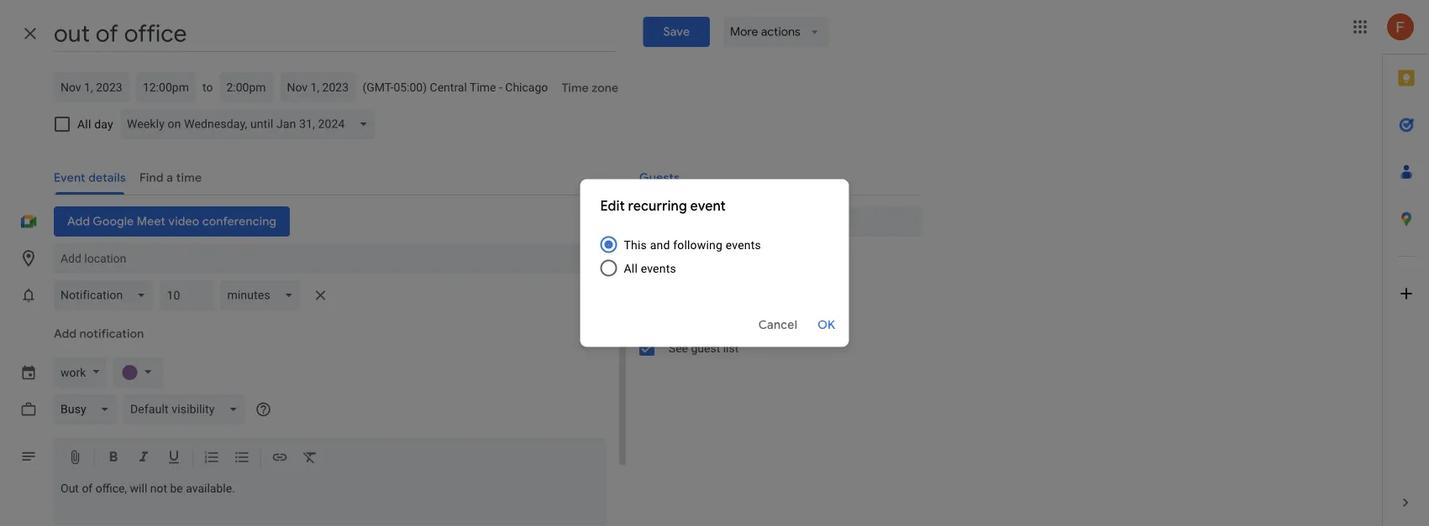 Task type: describe. For each thing, give the bounding box(es) containing it.
office,
[[96, 482, 127, 496]]

1 vertical spatial events
[[641, 262, 676, 275]]

ok button
[[811, 311, 842, 341]]

available.
[[186, 482, 235, 496]]

formatting options toolbar
[[54, 439, 606, 479]]

central
[[430, 80, 467, 94]]

see
[[669, 342, 688, 355]]

10 minutes before element
[[54, 277, 334, 314]]

zone
[[592, 81, 619, 96]]

numbered list image
[[203, 450, 220, 469]]

add notification
[[54, 327, 144, 342]]

not
[[150, 482, 167, 496]]

bulleted list image
[[234, 450, 250, 469]]

guest permissions
[[639, 266, 737, 280]]

out of office, will not be available.
[[61, 482, 235, 496]]

underline image
[[166, 450, 182, 469]]

notification
[[79, 327, 144, 342]]

ok
[[818, 318, 836, 333]]

this and following events
[[624, 238, 761, 252]]

group containing guest permissions
[[626, 261, 922, 361]]

guest
[[691, 342, 720, 355]]

edit recurring event dialog
[[580, 179, 849, 347]]

05:00)
[[394, 80, 427, 94]]

edit recurring event
[[600, 197, 726, 215]]

(gmt-05:00) central time - chicago
[[363, 80, 548, 94]]

to
[[203, 80, 213, 94]]

insert link image
[[271, 450, 288, 469]]

day
[[94, 117, 113, 131]]

guest
[[639, 266, 670, 280]]

all events
[[624, 262, 676, 275]]

chicago
[[505, 80, 548, 94]]

italic image
[[135, 450, 152, 469]]

following
[[673, 238, 723, 252]]

be
[[170, 482, 183, 496]]

1 horizontal spatial events
[[726, 238, 761, 252]]

event
[[690, 197, 726, 215]]

save
[[663, 24, 690, 39]]

recurring
[[628, 197, 687, 215]]



Task type: locate. For each thing, give the bounding box(es) containing it.
events down and
[[641, 262, 676, 275]]

remove formatting image
[[302, 450, 319, 469]]

group
[[626, 261, 922, 361]]

0 vertical spatial events
[[726, 238, 761, 252]]

and
[[650, 238, 670, 252]]

0 vertical spatial all
[[77, 117, 91, 131]]

(gmt-
[[363, 80, 394, 94]]

1 vertical spatial all
[[624, 262, 638, 275]]

cancel button
[[752, 311, 804, 341]]

list
[[723, 342, 739, 355]]

this
[[624, 238, 647, 252]]

time zone button
[[555, 73, 625, 103]]

cancel
[[759, 318, 798, 333]]

save button
[[643, 17, 710, 47]]

time inside button
[[562, 81, 589, 96]]

-
[[499, 80, 502, 94]]

tab list
[[1383, 55, 1429, 480]]

0 horizontal spatial time
[[470, 80, 496, 94]]

all inside option group
[[624, 262, 638, 275]]

time left zone
[[562, 81, 589, 96]]

all for all events
[[624, 262, 638, 275]]

will
[[130, 482, 147, 496]]

1 horizontal spatial time
[[562, 81, 589, 96]]

all
[[77, 117, 91, 131], [624, 262, 638, 275]]

all for all day
[[77, 117, 91, 131]]

Description text field
[[54, 482, 606, 527]]

edit
[[600, 197, 625, 215]]

option group inside "edit recurring event" dialog
[[597, 233, 829, 297]]

option group
[[597, 233, 829, 297]]

option group containing this and following events
[[597, 233, 829, 297]]

all left the day
[[77, 117, 91, 131]]

Minutes in advance for notification number field
[[167, 281, 207, 311]]

edit recurring event heading
[[600, 196, 829, 216]]

0 horizontal spatial events
[[641, 262, 676, 275]]

time left '-'
[[470, 80, 496, 94]]

time zone
[[562, 81, 619, 96]]

see guest list
[[669, 342, 739, 355]]

events
[[726, 238, 761, 252], [641, 262, 676, 275]]

permissions
[[673, 266, 737, 280]]

of
[[82, 482, 93, 496]]

time
[[470, 80, 496, 94], [562, 81, 589, 96]]

0 horizontal spatial all
[[77, 117, 91, 131]]

events right "following"
[[726, 238, 761, 252]]

1 horizontal spatial all
[[624, 262, 638, 275]]

bold image
[[105, 450, 122, 469]]

Title text field
[[54, 15, 616, 52]]

add notification button
[[47, 319, 151, 350]]

all day
[[77, 117, 113, 131]]

add
[[54, 327, 77, 342]]

out
[[61, 482, 79, 496]]

all down this
[[624, 262, 638, 275]]



Task type: vqa. For each thing, say whether or not it's contained in the screenshot.
shown
no



